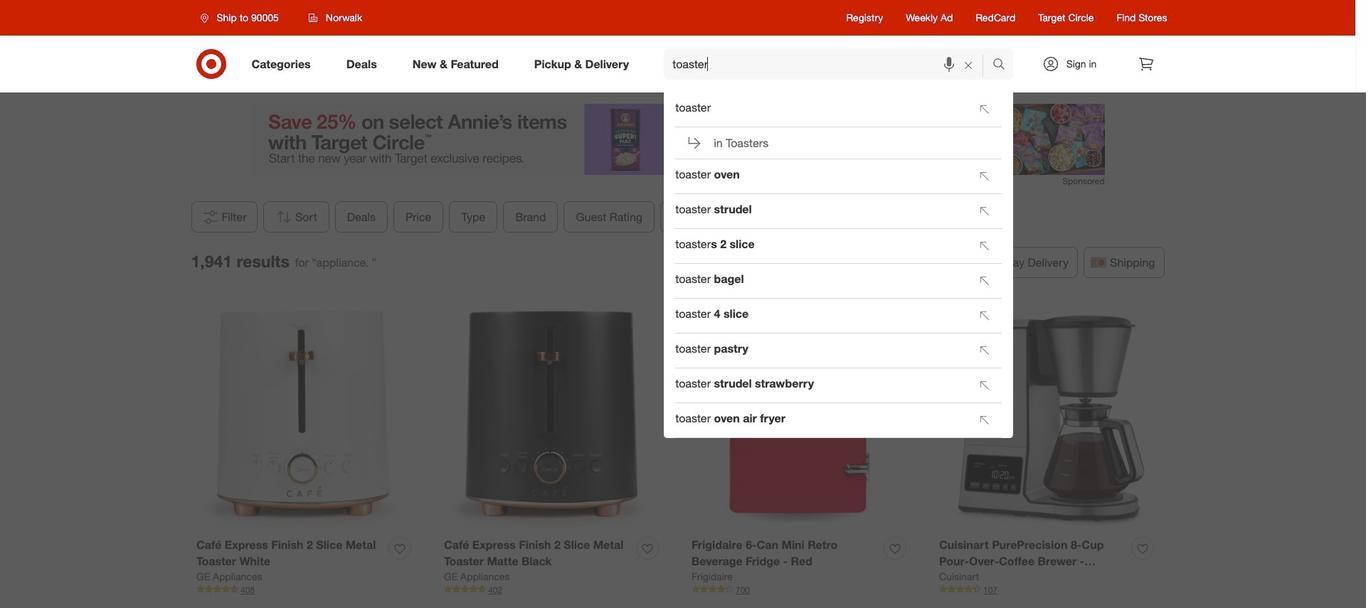 Task type: vqa. For each thing, say whether or not it's contained in the screenshot.
toasted
no



Task type: describe. For each thing, give the bounding box(es) containing it.
advertisement element
[[251, 104, 1105, 175]]

What can we help you find? suggestions appear below search field
[[664, 48, 996, 80]]



Task type: locate. For each thing, give the bounding box(es) containing it.
frigidaire 6-can mini retro beverage fridge - red image
[[692, 309, 912, 529], [692, 309, 912, 529]]

café express finish 2 slice metal toaster white image
[[196, 309, 416, 529], [196, 309, 416, 529]]

cuisinart pureprecision 8-cup pour-over-coffee brewer - stainless steel - cpo-800p1 image
[[940, 309, 1160, 529], [940, 309, 1160, 529]]

café express finish 2 slice metal toaster matte black image
[[444, 309, 664, 529], [444, 309, 664, 529]]



